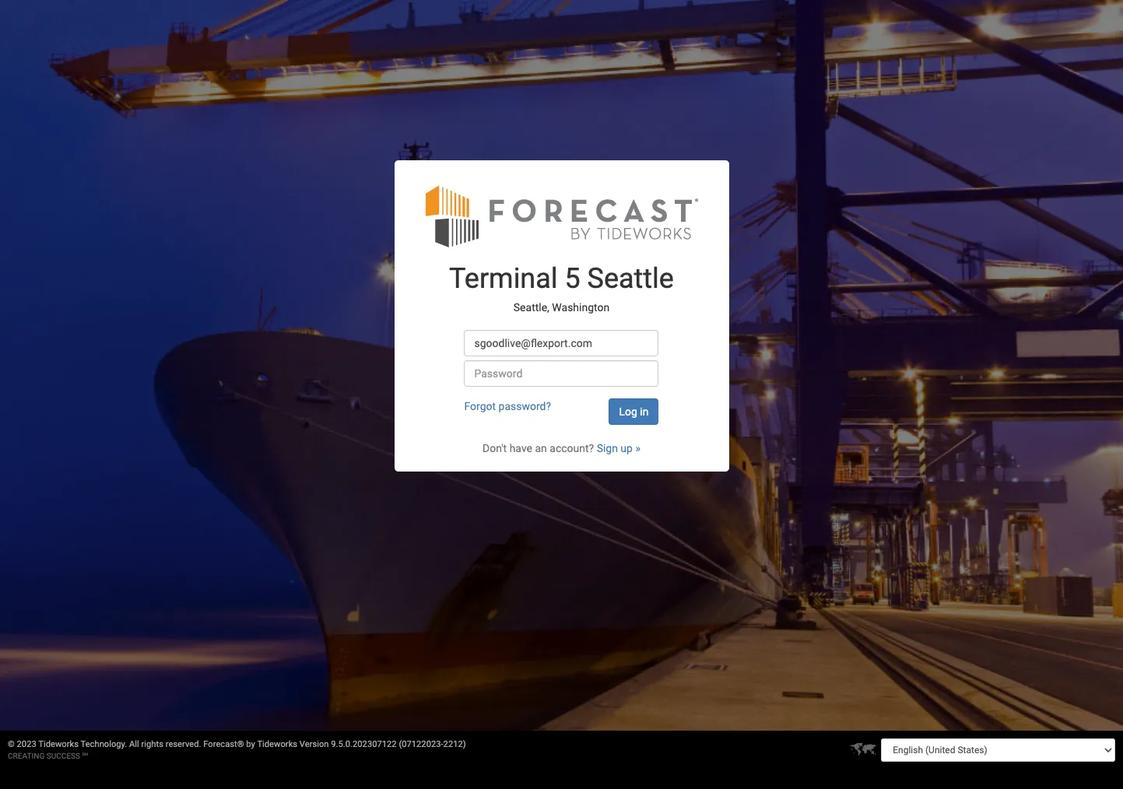 Task type: locate. For each thing, give the bounding box(es) containing it.
2023
[[17, 740, 36, 750]]

tideworks up success
[[38, 740, 79, 750]]

(07122023-
[[399, 740, 443, 750]]

1 horizontal spatial tideworks
[[257, 740, 297, 750]]

an
[[535, 442, 547, 454]]

terminal 5 seattle seattle, washington
[[449, 262, 674, 314]]

Email or username text field
[[464, 330, 659, 356]]

℠
[[82, 752, 88, 761]]

0 horizontal spatial tideworks
[[38, 740, 79, 750]]

success
[[47, 752, 80, 761]]

forecast® by tideworks image
[[425, 183, 698, 248]]

log in button
[[609, 398, 659, 425]]

seattle,
[[514, 301, 550, 314]]

tideworks
[[38, 740, 79, 750], [257, 740, 297, 750]]

© 2023 tideworks technology. all rights reserved. forecast® by tideworks version 9.5.0.202307122 (07122023-2212) creating success ℠
[[8, 740, 466, 761]]

rights
[[141, 740, 163, 750]]

tideworks right by
[[257, 740, 297, 750]]

don't
[[483, 442, 507, 454]]

account?
[[550, 442, 594, 454]]

in
[[640, 405, 649, 418]]



Task type: describe. For each thing, give the bounding box(es) containing it.
forecast®
[[203, 740, 244, 750]]

©
[[8, 740, 15, 750]]

version
[[300, 740, 329, 750]]

technology.
[[81, 740, 127, 750]]

9.5.0.202307122
[[331, 740, 397, 750]]

have
[[510, 442, 532, 454]]

washington
[[552, 301, 610, 314]]

Password password field
[[464, 360, 659, 387]]

seattle
[[587, 262, 674, 295]]

forgot password? log in
[[464, 400, 649, 418]]

5
[[565, 262, 581, 295]]

forgot
[[464, 400, 496, 412]]

log
[[619, 405, 637, 418]]

all
[[129, 740, 139, 750]]

don't have an account? sign up »
[[483, 442, 641, 454]]

by
[[246, 740, 255, 750]]

creating
[[8, 752, 45, 761]]

2212)
[[443, 740, 466, 750]]

password?
[[499, 400, 551, 412]]

up
[[621, 442, 633, 454]]

2 tideworks from the left
[[257, 740, 297, 750]]

reserved.
[[166, 740, 201, 750]]

sign up » link
[[597, 442, 641, 454]]

terminal
[[449, 262, 558, 295]]

1 tideworks from the left
[[38, 740, 79, 750]]

»
[[636, 442, 641, 454]]

sign
[[597, 442, 618, 454]]

forgot password? link
[[464, 400, 551, 412]]



Task type: vqa. For each thing, say whether or not it's contained in the screenshot.
the bottommost a.m.
no



